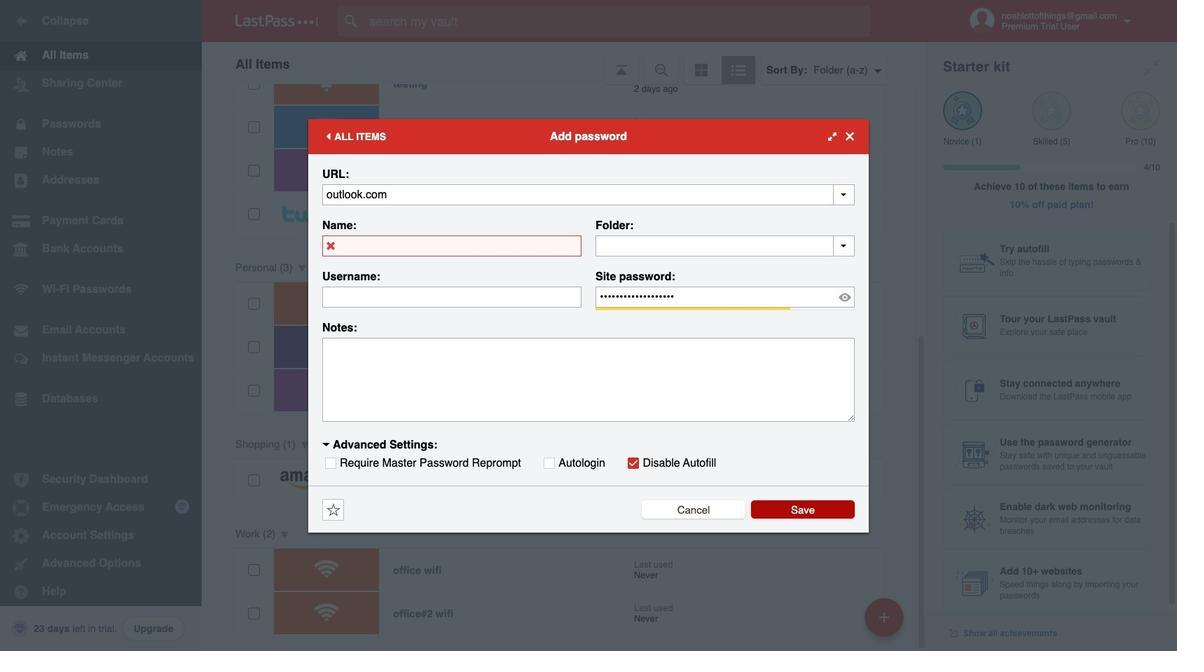 Task type: describe. For each thing, give the bounding box(es) containing it.
lastpass image
[[236, 15, 318, 27]]

Search search field
[[338, 6, 898, 36]]

search my vault text field
[[338, 6, 898, 36]]

vault options navigation
[[202, 42, 927, 84]]

new item image
[[880, 612, 889, 622]]



Task type: locate. For each thing, give the bounding box(es) containing it.
new item navigation
[[860, 594, 913, 651]]

dialog
[[308, 119, 869, 532]]

main navigation navigation
[[0, 0, 202, 651]]

None password field
[[596, 286, 855, 307]]

None text field
[[322, 184, 855, 205], [596, 235, 855, 256], [322, 184, 855, 205], [596, 235, 855, 256]]

None text field
[[322, 235, 582, 256], [322, 286, 582, 307], [322, 337, 855, 422], [322, 235, 582, 256], [322, 286, 582, 307], [322, 337, 855, 422]]



